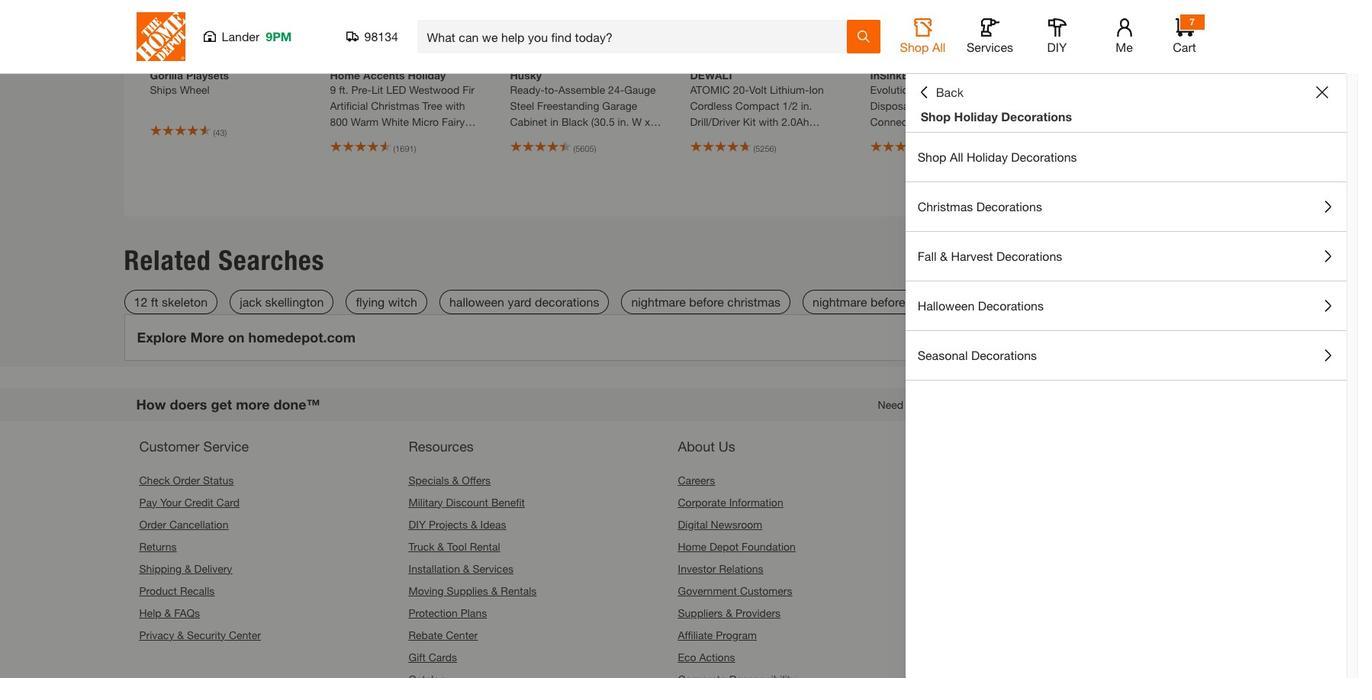 Task type: describe. For each thing, give the bounding box(es) containing it.
holiday for all
[[967, 150, 1008, 164]]

insinkerator evolution 1hp, 1 hp garbage disposal, advanced series ez connect continuous feed food waste disposer
[[870, 68, 1014, 144]]

privacy & security center
[[139, 628, 261, 641]]

12 ft skeleton
[[134, 294, 208, 309]]

us
[[719, 438, 736, 454]]

garbage
[[969, 83, 1010, 96]]

) for gorilla playsets ships wheel
[[225, 127, 227, 137]]

projects
[[429, 518, 468, 531]]

sonoma
[[1051, 83, 1091, 96]]

in. right 48
[[1108, 83, 1120, 96]]

nightmare before christmas halloween decorations link
[[803, 290, 1098, 314]]

back
[[936, 85, 964, 99]]

need
[[878, 398, 904, 411]]

all for shop all
[[933, 40, 946, 54]]

shop all button
[[899, 18, 948, 55]]

in. right the 72
[[525, 131, 536, 144]]

w inside home decorators collection sonoma 48 in. w x 22 in. d x 34 in. h single sink bath vanity in almond latte with carrara marble top
[[1123, 83, 1132, 96]]

rental
[[470, 540, 500, 553]]

pay your credit card link
[[139, 496, 240, 509]]

seasonal decorations button
[[906, 331, 1347, 380]]

diy for diy projects & ideas
[[409, 518, 426, 531]]

home for sonoma
[[1051, 68, 1081, 81]]

check order status link
[[139, 474, 234, 487]]

evolution 1hp, 1 hp garbage disposal, advanced series ez connect continuous feed food waste disposer image
[[863, 0, 1031, 58]]

kit
[[743, 115, 756, 128]]

1 vertical spatial holiday
[[954, 109, 998, 124]]

) down continuous
[[954, 143, 956, 153]]

compact
[[736, 99, 780, 112]]

decorations right harvest
[[997, 249, 1063, 263]]

pay
[[139, 496, 157, 509]]

home for 9
[[330, 68, 360, 81]]

in. left the d)
[[582, 131, 594, 144]]

lander
[[222, 29, 260, 44]]

gift cards
[[409, 651, 457, 664]]

vanity
[[1172, 99, 1201, 112]]

20-
[[733, 83, 749, 96]]

need help? please call us at:
[[878, 398, 1021, 411]]

services button
[[966, 18, 1015, 55]]

waste
[[898, 131, 928, 144]]

specials
[[409, 474, 449, 487]]

& for suppliers & providers
[[726, 606, 733, 619]]

discount
[[446, 496, 488, 509]]

decorations up us
[[971, 348, 1037, 363]]

7
[[1190, 16, 1195, 27]]

assemble
[[558, 83, 605, 96]]

dewalt
[[690, 68, 734, 81]]

related searches
[[124, 244, 325, 277]]

cart 7
[[1173, 16, 1196, 54]]

& for specials & offers
[[452, 474, 459, 487]]

help
[[139, 606, 161, 619]]

shop for shop holiday decorations
[[921, 109, 951, 124]]

holiday for accents
[[408, 68, 446, 81]]

sink
[[1123, 99, 1144, 112]]

husky ready-to-assemble 24-gauge steel freestanding garage cabinet in black (30.5 in. w x 72 in. h x 18.3 in. d)
[[510, 68, 656, 144]]

( for ships
[[213, 127, 215, 137]]

home depot foundation
[[678, 540, 796, 553]]

us
[[992, 398, 1003, 411]]

back button
[[918, 85, 964, 100]]

in. down garage
[[618, 115, 629, 128]]

disposer
[[931, 131, 973, 144]]

hp
[[951, 83, 966, 96]]

tree
[[422, 99, 442, 112]]

decorations down shop all holiday decorations
[[977, 199, 1042, 214]]

affiliate
[[678, 628, 713, 641]]

flying witch link
[[346, 290, 427, 314]]

nightmare for nightmare before christmas halloween decorations
[[813, 294, 867, 309]]

moving supplies & rentals
[[409, 584, 537, 597]]

halloween inside "link"
[[449, 294, 504, 309]]

in. right the '34' on the right of page
[[1065, 99, 1077, 112]]

& for shipping & delivery
[[185, 562, 191, 575]]

christmas for nightmare before christmas
[[728, 294, 781, 309]]

43
[[215, 127, 225, 137]]

shop for shop all holiday decorations
[[918, 150, 947, 164]]

protection plans link
[[409, 606, 487, 619]]

halloween
[[918, 298, 975, 313]]

government customers
[[678, 584, 792, 597]]

( for 20-
[[754, 143, 756, 153]]

) for husky ready-to-assemble 24-gauge steel freestanding garage cabinet in black (30.5 in. w x 72 in. h x 18.3 in. d)
[[594, 143, 596, 153]]

order cancellation link
[[139, 518, 229, 531]]

services inside button
[[967, 40, 1014, 54]]

1
[[942, 83, 948, 96]]

affiliate program
[[678, 628, 757, 641]]

led
[[386, 83, 406, 96]]

christmas decorations button
[[906, 182, 1347, 231]]

done™
[[274, 396, 320, 413]]

ez
[[1001, 99, 1014, 112]]

order cancellation
[[139, 518, 229, 531]]

ready-to-assemble 24-gauge steel freestanding garage cabinet in black (30.5 in. w x 72 in. h x 18.3 in. d) image
[[503, 0, 670, 58]]

with inside home decorators collection sonoma 48 in. w x 22 in. d x 34 in. h single sink bath vanity in almond latte with carrara marble top
[[1129, 115, 1149, 128]]

menu containing shop all holiday decorations
[[906, 133, 1347, 381]]

in. left d
[[1159, 83, 1170, 96]]

ideas
[[481, 518, 506, 531]]

2 halloween from the left
[[966, 294, 1020, 309]]

before for nightmare before christmas
[[689, 294, 724, 309]]

careers link
[[678, 474, 715, 487]]

delivery
[[194, 562, 232, 575]]

steel
[[510, 99, 534, 112]]

home depot foundation link
[[678, 540, 796, 553]]

card
[[216, 496, 240, 509]]

supplies
[[447, 584, 488, 597]]

nightmare before christmas
[[631, 294, 781, 309]]

diy for diy
[[1048, 40, 1067, 54]]

protection plans
[[409, 606, 487, 619]]

) for dewalt atomic 20-volt lithium-ion cordless compact 1/2 in. drill/driver kit with 2.0ah battery, charger and bag
[[774, 143, 776, 153]]

military discount benefit link
[[409, 496, 525, 509]]

wheel
[[180, 83, 210, 96]]

12
[[134, 294, 148, 309]]

1 horizontal spatial home
[[678, 540, 707, 553]]

military
[[409, 496, 443, 509]]

protection
[[409, 606, 458, 619]]

5256
[[756, 143, 774, 153]]

) for home accents holiday 9 ft. pre-lit led westwood fir artificial christmas tree with 800 warm white micro fairy lights
[[414, 143, 416, 153]]

eco actions link
[[678, 651, 735, 664]]

get
[[211, 396, 232, 413]]

disposal,
[[870, 99, 915, 112]]

bag
[[792, 131, 811, 144]]

rentals
[[501, 584, 537, 597]]

corporate information link
[[678, 496, 784, 509]]

truck & tool rental
[[409, 540, 500, 553]]

gorilla
[[150, 68, 183, 81]]

( 1571 )
[[934, 143, 956, 153]]

x right d
[[1184, 83, 1189, 96]]

charger
[[730, 131, 768, 144]]

decorations down marble
[[1011, 150, 1077, 164]]

decorations inside "link"
[[535, 294, 599, 309]]

government
[[678, 584, 737, 597]]

with inside dewalt atomic 20-volt lithium-ion cordless compact 1/2 in. drill/driver kit with 2.0ah battery, charger and bag
[[759, 115, 779, 128]]

halloween yard decorations
[[449, 294, 599, 309]]

x left 22
[[1135, 83, 1141, 96]]

h inside home decorators collection sonoma 48 in. w x 22 in. d x 34 in. h single sink bath vanity in almond latte with carrara marble top
[[1080, 99, 1087, 112]]

72
[[510, 131, 522, 144]]



Task type: locate. For each thing, give the bounding box(es) containing it.
latte
[[1102, 115, 1126, 128]]

with up fairy
[[445, 99, 465, 112]]

feedback link image
[[1338, 258, 1358, 340]]

product recalls link
[[139, 584, 215, 597]]

What can we help you find today? search field
[[427, 21, 846, 53]]

& right help
[[164, 606, 171, 619]]

& for installation & services
[[463, 562, 470, 575]]

x left 18.3 on the left top of page
[[550, 131, 556, 144]]

9
[[330, 83, 336, 96]]

decorations up marble
[[1001, 109, 1072, 124]]

moving supplies & rentals link
[[409, 584, 537, 597]]

1 christmas from the left
[[728, 294, 781, 309]]

ships wheel image
[[142, 0, 310, 58]]

1 vertical spatial shop
[[921, 109, 951, 124]]

( down kit
[[754, 143, 756, 153]]

0 horizontal spatial h
[[539, 131, 547, 144]]

& down government customers link
[[726, 606, 733, 619]]

christmas inside button
[[918, 199, 973, 214]]

0 vertical spatial holiday
[[408, 68, 446, 81]]

2 christmas from the left
[[909, 294, 962, 309]]

decorations
[[1001, 109, 1072, 124], [1011, 150, 1077, 164], [977, 199, 1042, 214], [997, 249, 1063, 263], [978, 298, 1044, 313], [971, 348, 1037, 363]]

corporate
[[678, 496, 726, 509]]

please
[[938, 398, 970, 411]]

jack skellington
[[240, 294, 324, 309]]

9 ft. pre-lit led westwood fir artificial christmas tree with 800 warm white micro fairy lights image
[[322, 0, 490, 58]]

& for truck & tool rental
[[438, 540, 444, 553]]

1 in from the left
[[550, 115, 559, 128]]

0 horizontal spatial center
[[229, 628, 261, 641]]

( for holiday
[[393, 143, 395, 153]]

volt
[[749, 83, 767, 96]]

all inside menu
[[950, 150, 964, 164]]

1 horizontal spatial halloween
[[966, 294, 1020, 309]]

military discount benefit
[[409, 496, 525, 509]]

2 in from the left
[[1051, 115, 1059, 128]]

christmas inside home accents holiday 9 ft. pre-lit led westwood fir artificial christmas tree with 800 warm white micro fairy lights
[[371, 99, 420, 112]]

h up almond
[[1080, 99, 1087, 112]]

before inside nightmare before christmas halloween decorations link
[[871, 294, 906, 309]]

halloween left yard
[[449, 294, 504, 309]]

1 horizontal spatial with
[[759, 115, 779, 128]]

diy projects & ideas link
[[409, 518, 506, 531]]

& right fall
[[940, 249, 948, 263]]

0 horizontal spatial w
[[632, 115, 642, 128]]

black
[[562, 115, 588, 128]]

holiday up westwood
[[408, 68, 446, 81]]

& up "recalls"
[[185, 562, 191, 575]]

0 horizontal spatial order
[[139, 518, 166, 531]]

1 horizontal spatial center
[[446, 628, 478, 641]]

battery,
[[690, 131, 727, 144]]

moving
[[409, 584, 444, 597]]

diy button
[[1033, 18, 1082, 55]]

holiday inside shop all holiday decorations link
[[967, 150, 1008, 164]]

holiday down garbage
[[954, 109, 998, 124]]

menu
[[906, 133, 1347, 381]]

w up 'sink'
[[1123, 83, 1132, 96]]

12 ft skeleton link
[[124, 290, 218, 314]]

& for help & faqs
[[164, 606, 171, 619]]

home decorators collection sonoma 48 in. w x 22 in. d x 34 in. h single sink bath vanity in almond latte with carrara marble top
[[1051, 68, 1201, 144]]

cards
[[429, 651, 457, 664]]

diy up sonoma
[[1048, 40, 1067, 54]]

christmas
[[371, 99, 420, 112], [918, 199, 973, 214]]

shipping & delivery
[[139, 562, 232, 575]]

1 horizontal spatial decorations
[[1024, 294, 1088, 309]]

x down gauge
[[645, 115, 651, 128]]

1 vertical spatial w
[[632, 115, 642, 128]]

with inside home accents holiday 9 ft. pre-lit led westwood fir artificial christmas tree with 800 warm white micro fairy lights
[[445, 99, 465, 112]]

how doers get more done™
[[136, 396, 320, 413]]

jack
[[240, 294, 262, 309]]

0 horizontal spatial halloween
[[449, 294, 504, 309]]

shop holiday decorations
[[921, 109, 1072, 124]]

all inside button
[[933, 40, 946, 54]]

1 center from the left
[[229, 628, 261, 641]]

halloween down fall & harvest decorations
[[966, 294, 1020, 309]]

returns
[[139, 540, 177, 553]]

decorations down fall & harvest decorations
[[978, 298, 1044, 313]]

0 vertical spatial services
[[967, 40, 1014, 54]]

all for shop all holiday decorations
[[950, 150, 964, 164]]

digital newsroom link
[[678, 518, 763, 531]]

0 vertical spatial h
[[1080, 99, 1087, 112]]

nightmare for nightmare before christmas
[[631, 294, 686, 309]]

customer
[[139, 438, 200, 454]]

me
[[1116, 40, 1133, 54]]

(
[[213, 127, 215, 137], [393, 143, 395, 153], [574, 143, 576, 153], [754, 143, 756, 153], [934, 143, 936, 153]]

d)
[[596, 131, 607, 144]]

plans
[[461, 606, 487, 619]]

all up 1
[[933, 40, 946, 54]]

w inside the husky ready-to-assemble 24-gauge steel freestanding garage cabinet in black (30.5 in. w x 72 in. h x 18.3 in. d)
[[632, 115, 642, 128]]

with down 'sink'
[[1129, 115, 1149, 128]]

shop down waste
[[918, 150, 947, 164]]

1 vertical spatial all
[[950, 150, 964, 164]]

h down cabinet
[[539, 131, 547, 144]]

2 horizontal spatial home
[[1051, 68, 1081, 81]]

affiliate program link
[[678, 628, 757, 641]]

diy inside button
[[1048, 40, 1067, 54]]

rebate center
[[409, 628, 478, 641]]

1 horizontal spatial diy
[[1048, 40, 1067, 54]]

1 vertical spatial diy
[[409, 518, 426, 531]]

1 horizontal spatial before
[[871, 294, 906, 309]]

) down playsets
[[225, 127, 227, 137]]

) left the d)
[[594, 143, 596, 153]]

suppliers & providers link
[[678, 606, 781, 619]]

1 before from the left
[[689, 294, 724, 309]]

fir
[[463, 83, 475, 96]]

government customers link
[[678, 584, 792, 597]]

1hp,
[[918, 83, 939, 96]]

eco actions
[[678, 651, 735, 664]]

& left 'tool'
[[438, 540, 444, 553]]

drawer close image
[[1316, 86, 1329, 98]]

1 horizontal spatial all
[[950, 150, 964, 164]]

with right kit
[[759, 115, 779, 128]]

shop up insinkerator
[[900, 40, 929, 54]]

lander 9pm
[[222, 29, 292, 44]]

) left the bag
[[774, 143, 776, 153]]

christmas decorations
[[918, 199, 1042, 214]]

0 horizontal spatial christmas
[[728, 294, 781, 309]]

the home depot logo image
[[136, 12, 185, 61]]

home down digital
[[678, 540, 707, 553]]

1/2
[[783, 99, 798, 112]]

customers
[[740, 584, 792, 597]]

0 horizontal spatial with
[[445, 99, 465, 112]]

before for nightmare before christmas halloween decorations
[[871, 294, 906, 309]]

check
[[139, 474, 170, 487]]

( for to-
[[574, 143, 576, 153]]

atomic 20-volt lithium-ion cordless compact 1/2 in. drill/driver kit with 2.0ah battery, charger and bag image
[[683, 0, 851, 58]]

1 horizontal spatial in
[[1051, 115, 1059, 128]]

christmas inside 'link'
[[728, 294, 781, 309]]

gift
[[409, 651, 426, 664]]

1 halloween from the left
[[449, 294, 504, 309]]

gorilla playsets ships wheel
[[150, 68, 229, 96]]

at:
[[1006, 398, 1018, 411]]

98134 button
[[346, 29, 399, 44]]

lights
[[330, 131, 359, 144]]

in. right 1/2
[[801, 99, 812, 112]]

feed
[[972, 115, 996, 128]]

1 horizontal spatial nightmare
[[813, 294, 867, 309]]

christmas for nightmare before christmas halloween decorations
[[909, 294, 962, 309]]

2 nightmare from the left
[[813, 294, 867, 309]]

1 decorations from the left
[[535, 294, 599, 309]]

( 5605 )
[[574, 143, 596, 153]]

& left the ideas on the bottom
[[471, 518, 478, 531]]

0 horizontal spatial home
[[330, 68, 360, 81]]

1 vertical spatial christmas
[[918, 199, 973, 214]]

in inside the husky ready-to-assemble 24-gauge steel freestanding garage cabinet in black (30.5 in. w x 72 in. h x 18.3 in. d)
[[550, 115, 559, 128]]

holiday
[[408, 68, 446, 81], [954, 109, 998, 124], [967, 150, 1008, 164]]

sonoma 48 in. w x 22 in. d x 34 in. h single sink bath vanity in almond latte with carrara marble top image
[[1043, 0, 1211, 58]]

) down "micro"
[[414, 143, 416, 153]]

marble
[[1051, 131, 1084, 144]]

0 horizontal spatial nightmare
[[631, 294, 686, 309]]

2 vertical spatial holiday
[[967, 150, 1008, 164]]

fairy
[[442, 115, 465, 128]]

corporate information
[[678, 496, 784, 509]]

1 nightmare from the left
[[631, 294, 686, 309]]

in down the '34' on the right of page
[[1051, 115, 1059, 128]]

specials & offers link
[[409, 474, 491, 487]]

2 center from the left
[[446, 628, 478, 641]]

halloween yard decorations link
[[440, 290, 609, 314]]

about us
[[678, 438, 736, 454]]

insinkerator
[[870, 68, 934, 81]]

0 horizontal spatial services
[[473, 562, 514, 575]]

all down disposer
[[950, 150, 964, 164]]

& left offers
[[452, 474, 459, 487]]

nightmare before christmas link
[[622, 290, 791, 314]]

0 vertical spatial all
[[933, 40, 946, 54]]

2 before from the left
[[871, 294, 906, 309]]

1 horizontal spatial w
[[1123, 83, 1132, 96]]

2 horizontal spatial with
[[1129, 115, 1149, 128]]

0 vertical spatial shop
[[900, 40, 929, 54]]

& up supplies
[[463, 562, 470, 575]]

home up sonoma
[[1051, 68, 1081, 81]]

diy up 'truck'
[[409, 518, 426, 531]]

1 vertical spatial services
[[473, 562, 514, 575]]

1 vertical spatial order
[[139, 518, 166, 531]]

order up pay your credit card link
[[173, 474, 200, 487]]

1 vertical spatial h
[[539, 131, 547, 144]]

services down rental
[[473, 562, 514, 575]]

holiday inside home accents holiday 9 ft. pre-lit led westwood fir artificial christmas tree with 800 warm white micro fairy lights
[[408, 68, 446, 81]]

christmas up fall
[[918, 199, 973, 214]]

before
[[689, 294, 724, 309], [871, 294, 906, 309]]

( down black
[[574, 143, 576, 153]]

1 horizontal spatial services
[[967, 40, 1014, 54]]

0 vertical spatial w
[[1123, 83, 1132, 96]]

check order status
[[139, 474, 234, 487]]

product
[[139, 584, 177, 597]]

shipping
[[139, 562, 182, 575]]

w
[[1123, 83, 1132, 96], [632, 115, 642, 128]]

& for privacy & security center
[[177, 628, 184, 641]]

installation & services link
[[409, 562, 514, 575]]

shop down back "button"
[[921, 109, 951, 124]]

holiday down feed on the top right
[[967, 150, 1008, 164]]

flying witch
[[356, 294, 417, 309]]

shop all holiday decorations link
[[906, 133, 1347, 182]]

in. inside dewalt atomic 20-volt lithium-ion cordless compact 1/2 in. drill/driver kit with 2.0ah battery, charger and bag
[[801, 99, 812, 112]]

1 horizontal spatial christmas
[[918, 199, 973, 214]]

0 vertical spatial order
[[173, 474, 200, 487]]

christmas up white
[[371, 99, 420, 112]]

garage
[[602, 99, 637, 112]]

shop inside menu
[[918, 150, 947, 164]]

2 decorations from the left
[[1024, 294, 1088, 309]]

ft.
[[339, 83, 348, 96]]

recalls
[[180, 584, 215, 597]]

0 horizontal spatial christmas
[[371, 99, 420, 112]]

home up the ft.
[[330, 68, 360, 81]]

2 vertical spatial shop
[[918, 150, 947, 164]]

( right waste
[[934, 143, 936, 153]]

w down garage
[[632, 115, 642, 128]]

related
[[124, 244, 211, 277]]

0 vertical spatial diy
[[1048, 40, 1067, 54]]

1 horizontal spatial christmas
[[909, 294, 962, 309]]

1 horizontal spatial h
[[1080, 99, 1087, 112]]

0 vertical spatial christmas
[[371, 99, 420, 112]]

& for fall & harvest decorations
[[940, 249, 948, 263]]

before inside nightmare before christmas 'link'
[[689, 294, 724, 309]]

warm
[[351, 115, 379, 128]]

home inside home decorators collection sonoma 48 in. w x 22 in. d x 34 in. h single sink bath vanity in almond latte with carrara marble top
[[1051, 68, 1081, 81]]

( down white
[[393, 143, 395, 153]]

center down plans
[[446, 628, 478, 641]]

1 horizontal spatial order
[[173, 474, 200, 487]]

product recalls
[[139, 584, 215, 597]]

skeleton
[[162, 294, 208, 309]]

all
[[933, 40, 946, 54], [950, 150, 964, 164]]

services up garbage
[[967, 40, 1014, 54]]

& down faqs
[[177, 628, 184, 641]]

0 horizontal spatial before
[[689, 294, 724, 309]]

0 horizontal spatial in
[[550, 115, 559, 128]]

lithium-
[[770, 83, 809, 96]]

& inside button
[[940, 249, 948, 263]]

investor relations link
[[678, 562, 764, 575]]

decorations inside button
[[978, 298, 1044, 313]]

0 horizontal spatial decorations
[[535, 294, 599, 309]]

shop for shop all
[[900, 40, 929, 54]]

shop inside button
[[900, 40, 929, 54]]

home inside home accents holiday 9 ft. pre-lit led westwood fir artificial christmas tree with 800 warm white micro fairy lights
[[330, 68, 360, 81]]

0 horizontal spatial diy
[[409, 518, 426, 531]]

order
[[173, 474, 200, 487], [139, 518, 166, 531]]

nightmare inside 'link'
[[631, 294, 686, 309]]

0 horizontal spatial all
[[933, 40, 946, 54]]

in inside home decorators collection sonoma 48 in. w x 22 in. d x 34 in. h single sink bath vanity in almond latte with carrara marble top
[[1051, 115, 1059, 128]]

h inside the husky ready-to-assemble 24-gauge steel freestanding garage cabinet in black (30.5 in. w x 72 in. h x 18.3 in. d)
[[539, 131, 547, 144]]

order down pay on the bottom left of page
[[139, 518, 166, 531]]

in left black
[[550, 115, 559, 128]]

34
[[1051, 99, 1062, 112]]

center right security
[[229, 628, 261, 641]]

halloween decorations
[[918, 298, 1044, 313]]

( down gorilla playsets ships wheel
[[213, 127, 215, 137]]

& left rentals
[[491, 584, 498, 597]]

18.3
[[558, 131, 579, 144]]



Task type: vqa. For each thing, say whether or not it's contained in the screenshot.


